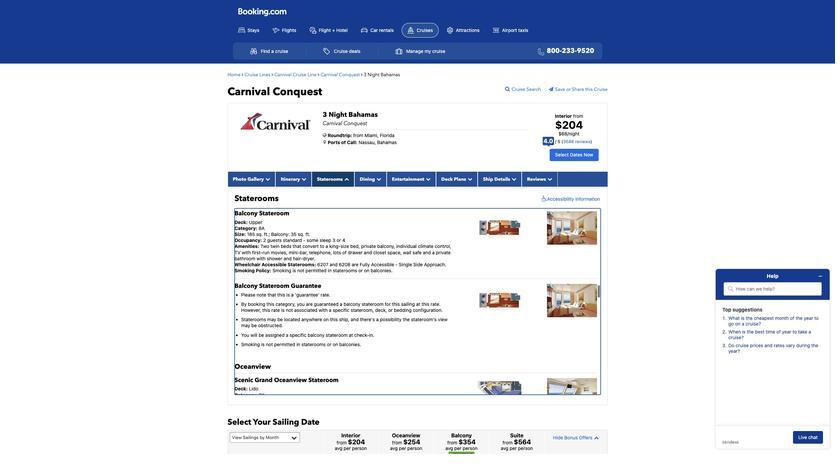 Task type: vqa. For each thing, say whether or not it's contained in the screenshot.
DREAM
no



Task type: locate. For each thing, give the bounding box(es) containing it.
that inside two twin beds that convert to a king-size bed, private balcony, individual climate control, tv with first-run movies, mini-bar, telephone, lots of drawer and closet space, wall safe and a private bathroom with shower and hair-dryer. wheelchair accessible staterooms: 6207 and 6208 are fully accessible - single side approach. smoking policy: smoking is not permitted in staterooms or on balconies.
[[293, 244, 301, 249]]

reviews
[[575, 139, 590, 144]]

private down control,
[[436, 250, 451, 256]]

two inside two twin beds that convert to a king-size bed, private balcony, individual climate control, tv with first-run movies, mini-bar, telephone, lots of drawer and closet space, wall safe and a private bathroom with shower and hair-dryer. wheelchair accessible staterooms: 6207 and 6208 are fully accessible - single side approach. smoking policy: smoking is not permitted in staterooms or on balconies.
[[260, 244, 269, 249]]

1 vertical spatial twin
[[271, 411, 279, 416]]

1 twin from the top
[[271, 244, 279, 249]]

bedding
[[394, 308, 412, 313]]

3 person from the left
[[463, 446, 478, 452]]

1 avg from the left
[[335, 446, 342, 452]]

0 vertical spatial private
[[361, 244, 376, 249]]

$204 for interior from $204 avg per person
[[348, 439, 365, 446]]

from for interior from $204 $68 / night
[[573, 113, 583, 119]]

1 vertical spatial convert
[[302, 411, 319, 416]]

1 angle right image from the left
[[242, 72, 243, 77]]

chevron down image inside itinerary dropdown button
[[300, 177, 306, 182]]

2 twin from the top
[[271, 411, 279, 416]]

that
[[293, 244, 301, 249], [268, 292, 276, 298], [293, 411, 301, 416]]

may up obstructed.
[[267, 317, 276, 323]]

balcony inside balcony from $354 avg per person
[[451, 433, 472, 439]]

2 to from the top
[[320, 411, 324, 416]]

conquest inside 3 night bahamas carnival conquest
[[344, 120, 367, 127]]

1 vertical spatial standard
[[283, 405, 302, 410]]

1 vertical spatial /
[[555, 139, 556, 144]]

balcony up the upper
[[235, 210, 258, 218]]

category: up 320
[[235, 393, 257, 398]]

chevron down image inside entertainment dropdown button
[[424, 177, 431, 182]]

balconies. inside scenic grand oceanview stateroom deck: lido category: 6k 320 sq. ft. 2 guests standard - some sleep 3 or 4 two twin beds that convert to a king-sized bed, floor-to-ceiling windows, private bathroom with shower, bathrobes, toiletry amenity basket, beach towels, refrigerator, mini-bar, interactive tv, mini-safe, phone, and hairdryer. smoking is not permitted in staterooms or on balconies.
[[363, 429, 385, 435]]

1 horizontal spatial are
[[352, 262, 358, 268]]

to inside two twin beds that convert to a king-size bed, private balcony, individual climate control, tv with first-run movies, mini-bar, telephone, lots of drawer and closet space, wall safe and a private bathroom with shower and hair-dryer. wheelchair accessible staterooms: 6207 and 6208 are fully accessible - single side approach. smoking policy: smoking is not permitted in staterooms or on balconies.
[[320, 244, 324, 249]]

2 bathroom from the top
[[235, 417, 255, 422]]

1 guests from the top
[[267, 238, 282, 243]]

standard inside the category: 8a size: 185 sq. ft.; balcony: 35 sq. ft. occupancy: 2 guests standard - some sleep 3 or 4 amenities:
[[283, 238, 302, 243]]

chevron down image up the wheelchair icon
[[546, 177, 552, 182]]

0 vertical spatial at
[[416, 302, 420, 307]]

at left check-
[[349, 333, 353, 338]]

a up category,
[[291, 292, 294, 298]]

chevron down image for reviews
[[546, 177, 552, 182]]

1 beds from the top
[[281, 244, 291, 249]]

car
[[370, 27, 378, 33]]

mini- up hair-
[[289, 250, 300, 256]]

2 inside the category: 8a size: 185 sq. ft.; balcony: 35 sq. ft. occupancy: 2 guests standard - some sleep 3 or 4 amenities:
[[263, 238, 266, 243]]

avg inside 'suite from $564 avg per person'
[[501, 446, 508, 452]]

1 vertical spatial 4
[[342, 405, 345, 410]]

1 convert from the top
[[302, 244, 319, 249]]

with inside scenic grand oceanview stateroom deck: lido category: 6k 320 sq. ft. 2 guests standard - some sleep 3 or 4 two twin beds that convert to a king-sized bed, floor-to-ceiling windows, private bathroom with shower, bathrobes, toiletry amenity basket, beach towels, refrigerator, mini-bar, interactive tv, mini-safe, phone, and hairdryer. smoking is not permitted in staterooms or on balconies.
[[257, 417, 266, 422]]

or inside the category: 8a size: 185 sq. ft.; balcony: 35 sq. ft. occupancy: 2 guests standard - some sleep 3 or 4 amenities:
[[337, 238, 341, 243]]

bahamas for 3 night bahamas
[[381, 72, 400, 78]]

or right save
[[566, 86, 571, 93]]

2 vertical spatial balconies.
[[363, 429, 385, 435]]

2 some from the top
[[307, 405, 318, 410]]

2 category: from the top
[[235, 393, 257, 398]]

2 standard from the top
[[283, 405, 302, 410]]

2 horizontal spatial private
[[436, 250, 451, 256]]

1 angle right image from the left
[[318, 72, 319, 77]]

avg left $254
[[390, 446, 398, 452]]

0 vertical spatial mini-
[[289, 250, 300, 256]]

2 vertical spatial -
[[303, 405, 305, 410]]

permitted inside two twin beds that convert to a king-size bed, private balcony, individual climate control, tv with first-run movies, mini-bar, telephone, lots of drawer and closet space, wall safe and a private bathroom with shower and hair-dryer. wheelchair accessible staterooms: 6207 and 6208 are fully accessible - single side approach. smoking policy: smoking is not permitted in staterooms or on balconies.
[[306, 268, 327, 274]]

0 vertical spatial carnival conquest
[[321, 72, 360, 78]]

bed,
[[350, 244, 360, 249], [353, 411, 363, 416]]

1 vertical spatial mini-
[[418, 417, 429, 422]]

private
[[361, 244, 376, 249], [436, 250, 451, 256], [419, 411, 434, 416]]

bahamas inside 3 night bahamas carnival conquest
[[349, 110, 378, 119]]

0 vertical spatial balcony
[[235, 210, 258, 218]]

lines
[[259, 72, 270, 78]]

$68
[[559, 131, 567, 137]]

from inside 'suite from $564 avg per person'
[[503, 440, 513, 446]]

1 vertical spatial sleep
[[320, 405, 331, 410]]

1 horizontal spatial accessible
[[371, 262, 394, 268]]

chevron down image for ship details
[[510, 177, 516, 182]]

category: inside scenic grand oceanview stateroom deck: lido category: 6k 320 sq. ft. 2 guests standard - some sleep 3 or 4 two twin beds that convert to a king-sized bed, floor-to-ceiling windows, private bathroom with shower, bathrobes, toiletry amenity basket, beach towels, refrigerator, mini-bar, interactive tv, mini-safe, phone, and hairdryer. smoking is not permitted in staterooms or on balconies.
[[235, 393, 257, 398]]

suite
[[510, 433, 524, 439]]

bathroom
[[235, 256, 255, 262], [235, 417, 255, 422]]

on inside scenic grand oceanview stateroom deck: lido category: 6k 320 sq. ft. 2 guests standard - some sleep 3 or 4 two twin beds that convert to a king-sized bed, floor-to-ceiling windows, private bathroom with shower, bathrobes, toiletry amenity basket, beach towels, refrigerator, mini-bar, interactive tv, mini-safe, phone, and hairdryer. smoking is not permitted in staterooms or on balconies.
[[356, 429, 362, 435]]

/ up 4.0 / 5 ( 3548 reviews )
[[567, 131, 569, 137]]

1 standard from the top
[[283, 238, 302, 243]]

person for $204
[[352, 446, 367, 452]]

2 angle right image from the left
[[272, 72, 273, 77]]

avg inside interior from $204 avg per person
[[335, 446, 342, 452]]

2 accessible from the left
[[371, 262, 394, 268]]

home link
[[228, 72, 241, 78]]

florida
[[380, 133, 395, 138]]

3 up amenity
[[332, 405, 335, 410]]

- left single
[[395, 262, 398, 268]]

recommended image
[[449, 452, 474, 455]]

mini- right refrigerator,
[[418, 417, 429, 422]]

1 vertical spatial beds
[[281, 411, 291, 416]]

cabin image for  deck on carnival conquest image
[[547, 284, 597, 318]]

fully
[[360, 262, 370, 268]]

carnival inside 3 night bahamas carnival conquest
[[323, 120, 342, 127]]

bar, inside two twin beds that convert to a king-size bed, private balcony, individual climate control, tv with first-run movies, mini-bar, telephone, lots of drawer and closet space, wall safe and a private bathroom with shower and hair-dryer. wheelchair accessible staterooms: 6207 and 6208 are fully accessible - single side approach. smoking policy: smoking is not permitted in staterooms or on balconies.
[[300, 250, 308, 256]]

select up view
[[228, 417, 251, 428]]

two
[[260, 244, 269, 249], [260, 411, 269, 416]]

1 vertical spatial two
[[260, 411, 269, 416]]

to up toiletry
[[320, 411, 324, 416]]

will
[[250, 333, 257, 338]]

from up ports of call: nassau, bahamas
[[353, 133, 363, 138]]

with inside by booking this category, you are guaranteed a balcony stateroom for this sailing at this rate. however, this rate is not associated with a specific stateroom, deck, or bedding configuration.
[[319, 308, 328, 313]]

ft. right 320
[[265, 399, 269, 404]]

carnival
[[274, 72, 292, 78], [321, 72, 338, 78], [228, 85, 270, 99], [323, 120, 342, 127]]

- inside the category: 8a size: 185 sq. ft.; balcony: 35 sq. ft. occupancy: 2 guests standard - some sleep 3 or 4 amenities:
[[303, 238, 305, 243]]

on inside two twin beds that convert to a king-size bed, private balcony, individual climate control, tv with first-run movies, mini-bar, telephone, lots of drawer and closet space, wall safe and a private bathroom with shower and hair-dryer. wheelchair accessible staterooms: 6207 and 6208 are fully accessible - single side approach. smoking policy: smoking is not permitted in staterooms or on balconies.
[[364, 268, 369, 274]]

photo
[[233, 176, 246, 183]]

chevron down image
[[300, 177, 306, 182], [375, 177, 381, 182], [424, 177, 431, 182], [466, 177, 472, 182], [510, 177, 516, 182], [546, 177, 552, 182]]

0 vertical spatial bar,
[[300, 250, 308, 256]]

1 bathroom from the top
[[235, 256, 255, 262]]

not down the phone,
[[289, 429, 296, 435]]

per for $254
[[399, 446, 406, 452]]

chevron down image left staterooms dropdown button
[[300, 177, 306, 182]]

1 vertical spatial category:
[[235, 393, 257, 398]]

twin inside two twin beds that convert to a king-size bed, private balcony, individual climate control, tv with first-run movies, mini-bar, telephone, lots of drawer and closet space, wall safe and a private bathroom with shower and hair-dryer. wheelchair accessible staterooms: 6207 and 6208 are fully accessible - single side approach. smoking policy: smoking is not permitted in staterooms or on balconies.
[[271, 244, 279, 249]]

find a cruise link
[[243, 45, 295, 58]]

from
[[573, 113, 583, 119], [353, 133, 363, 138], [337, 440, 347, 446], [392, 440, 402, 446], [447, 440, 457, 446], [503, 440, 513, 446]]

or
[[566, 86, 571, 93], [337, 238, 341, 243], [358, 268, 363, 274], [388, 308, 393, 313], [327, 342, 331, 348], [337, 405, 341, 410], [351, 429, 355, 435]]

2 vertical spatial conquest
[[344, 120, 367, 127]]

rate.
[[321, 292, 330, 298], [431, 302, 440, 307]]

staterooms inside the staterooms may be located anywhere on this ship, and there's a possibility the stateroom's view may be obstructed.
[[241, 317, 266, 323]]

person inside oceanview from $254 avg per person
[[407, 446, 422, 452]]

and down toiletry
[[305, 423, 313, 429]]

chevron up image inside staterooms dropdown button
[[343, 177, 349, 182]]

globe image
[[323, 133, 327, 138]]

angle right image left '3 night bahamas'
[[361, 72, 363, 77]]

from right the interior
[[573, 113, 583, 119]]

cruise right my
[[432, 48, 445, 54]]

0 vertical spatial sleep
[[320, 238, 331, 243]]

angle right image for home
[[242, 72, 243, 77]]

2 angle right image from the left
[[361, 72, 363, 77]]

lots
[[333, 250, 341, 256]]

4 up sized
[[342, 405, 345, 410]]

stateroom for deck:
[[259, 210, 289, 218]]

located
[[284, 317, 300, 323]]

chevron up image
[[343, 177, 349, 182], [592, 436, 599, 441]]

staterooms down 6208
[[333, 268, 357, 274]]

1 horizontal spatial chevron up image
[[592, 436, 599, 441]]

0 vertical spatial chevron up image
[[343, 177, 349, 182]]

size:
[[235, 232, 246, 237]]

staterooms:
[[288, 262, 316, 268]]

oceanview for oceanview from $254 avg per person
[[392, 433, 420, 439]]

avg up recommended image in the bottom of the page
[[445, 446, 453, 452]]

1 vertical spatial -
[[395, 262, 398, 268]]

entertainment
[[392, 176, 424, 183]]

233-
[[562, 46, 577, 55]]

0 vertical spatial bed,
[[350, 244, 360, 249]]

beds up sailing
[[281, 411, 291, 416]]

avg inside balcony from $354 avg per person
[[445, 446, 453, 452]]

king- up amenity
[[329, 411, 341, 416]]

or down fully
[[358, 268, 363, 274]]

1 horizontal spatial mini-
[[289, 250, 300, 256]]

smoking down will
[[241, 342, 260, 348]]

1 vertical spatial deck:
[[235, 386, 248, 392]]

3 avg from the left
[[445, 446, 453, 452]]

balconies. down beach
[[363, 429, 385, 435]]

0 vertical spatial stateroom
[[259, 210, 289, 218]]

in.
[[369, 333, 374, 338]]

with down guaranteed
[[319, 308, 328, 313]]

cruise
[[334, 48, 348, 54], [245, 72, 258, 78], [293, 72, 306, 78], [512, 86, 525, 93], [594, 86, 608, 93]]

or inside two twin beds that convert to a king-size bed, private balcony, individual climate control, tv with first-run movies, mini-bar, telephone, lots of drawer and closet space, wall safe and a private bathroom with shower and hair-dryer. wheelchair accessible staterooms: 6207 and 6208 are fully accessible - single side approach. smoking policy: smoking is not permitted in staterooms or on balconies.
[[358, 268, 363, 274]]

select
[[555, 152, 569, 158], [228, 417, 251, 428]]

4 per from the left
[[510, 446, 517, 452]]

accessible down shower
[[262, 262, 287, 268]]

category: up 185
[[235, 226, 257, 231]]

0 vertical spatial bathroom
[[235, 256, 255, 262]]

bathroom up interactive
[[235, 417, 255, 422]]

chevron down image left the deck
[[424, 177, 431, 182]]

oceanview
[[235, 363, 271, 372], [274, 377, 307, 385], [392, 433, 420, 439]]

1 per from the left
[[344, 446, 351, 452]]

this down balcony stateroom guarantee on the left
[[277, 292, 285, 298]]

2 horizontal spatial in
[[328, 268, 332, 274]]

deals
[[349, 48, 360, 54]]

stateroom inside the balcony stateroom deck: upper
[[259, 210, 289, 218]]

2 horizontal spatial oceanview
[[392, 433, 420, 439]]

per for $204
[[344, 446, 351, 452]]

2 guests from the top
[[267, 405, 282, 410]]

from inside oceanview from $254 avg per person
[[392, 440, 402, 446]]

accessible
[[262, 262, 287, 268], [371, 262, 394, 268]]

1 vertical spatial stateroom
[[259, 282, 289, 291]]

accessibility information link
[[540, 196, 600, 203]]

1 horizontal spatial night
[[368, 72, 379, 78]]

itinerary
[[281, 176, 300, 183]]

at
[[416, 302, 420, 307], [349, 333, 353, 338]]

cruise for manage my cruise
[[432, 48, 445, 54]]

balcony up recommended image in the bottom of the page
[[451, 433, 472, 439]]

plans
[[454, 176, 466, 183]]

bathrobes,
[[285, 417, 308, 422]]

smoking up month
[[265, 429, 283, 435]]

chevron down image left entertainment
[[375, 177, 381, 182]]

0 vertical spatial standard
[[283, 238, 302, 243]]

1 horizontal spatial at
[[416, 302, 420, 307]]

oceanview inside oceanview from $254 avg per person
[[392, 433, 420, 439]]

shower,
[[267, 417, 283, 422]]

conquest down "cruise deals"
[[339, 72, 360, 78]]

a down guaranteed
[[329, 308, 331, 313]]

interior
[[555, 113, 572, 119]]

night inside 3 night bahamas carnival conquest
[[329, 110, 347, 119]]

1 horizontal spatial private
[[419, 411, 434, 416]]

1 horizontal spatial /
[[567, 131, 569, 137]]

per down interior
[[344, 446, 351, 452]]

on down basket,
[[356, 429, 362, 435]]

0 vertical spatial two
[[260, 244, 269, 249]]

specific up ship, on the left bottom of page
[[333, 308, 349, 313]]

0 horizontal spatial night
[[329, 110, 347, 119]]

0 vertical spatial oceanview
[[235, 363, 271, 372]]

entertainment button
[[387, 172, 436, 187]]

4 chevron down image from the left
[[466, 177, 472, 182]]

balcony up please
[[235, 282, 258, 291]]

not inside scenic grand oceanview stateroom deck: lido category: 6k 320 sq. ft. 2 guests standard - some sleep 3 or 4 two twin beds that convert to a king-sized bed, floor-to-ceiling windows, private bathroom with shower, bathrobes, toiletry amenity basket, beach towels, refrigerator, mini-bar, interactive tv, mini-safe, phone, and hairdryer. smoking is not permitted in staterooms or on balconies.
[[289, 429, 296, 435]]

1 horizontal spatial oceanview
[[274, 377, 307, 385]]

or up sized
[[337, 405, 341, 410]]

ceiling
[[382, 411, 396, 416]]

1 vertical spatial at
[[349, 333, 353, 338]]

0 vertical spatial /
[[567, 131, 569, 137]]

3 inside scenic grand oceanview stateroom deck: lido category: 6k 320 sq. ft. 2 guests standard - some sleep 3 or 4 two twin beds that convert to a king-sized bed, floor-to-ceiling windows, private bathroom with shower, bathrobes, toiletry amenity basket, beach towels, refrigerator, mini-bar, interactive tv, mini-safe, phone, and hairdryer. smoking is not permitted in staterooms or on balconies.
[[332, 405, 335, 410]]

to up telephone, in the bottom left of the page
[[320, 244, 324, 249]]

4 avg from the left
[[501, 446, 508, 452]]

0 vertical spatial may
[[267, 317, 276, 323]]

1 horizontal spatial stateroom
[[362, 302, 384, 307]]

for
[[385, 302, 391, 307]]

view sailings by month
[[232, 435, 279, 441]]

bed, up drawer
[[350, 244, 360, 249]]

first-
[[252, 250, 263, 256]]

flights
[[282, 27, 296, 33]]

staterooms inside two twin beds that convert to a king-size bed, private balcony, individual climate control, tv with first-run movies, mini-bar, telephone, lots of drawer and closet space, wall safe and a private bathroom with shower and hair-dryer. wheelchair accessible staterooms: 6207 and 6208 are fully accessible - single side approach. smoking policy: smoking is not permitted in staterooms or on balconies.
[[333, 268, 357, 274]]

may up you
[[241, 323, 250, 329]]

or inside by booking this category, you are guaranteed a balcony stateroom for this sailing at this rate. however, this rate is not associated with a specific stateroom, deck, or bedding configuration.
[[388, 308, 393, 313]]

2 vertical spatial staterooms
[[241, 317, 266, 323]]

tv,
[[258, 423, 265, 429]]

- inside scenic grand oceanview stateroom deck: lido category: 6k 320 sq. ft. 2 guests standard - some sleep 3 or 4 two twin beds that convert to a king-sized bed, floor-to-ceiling windows, private bathroom with shower, bathrobes, toiletry amenity basket, beach towels, refrigerator, mini-bar, interactive tv, mini-safe, phone, and hairdryer. smoking is not permitted in staterooms or on balconies.
[[303, 405, 305, 410]]

1 horizontal spatial rate.
[[431, 302, 440, 307]]

cruise search link
[[505, 86, 548, 93]]

2 cruise from the left
[[432, 48, 445, 54]]

angle right image for cruise lines
[[272, 72, 273, 77]]

staterooms for staterooms may be located anywhere on this ship, and there's a possibility the stateroom's view may be obstructed.
[[241, 317, 266, 323]]

4 person from the left
[[518, 446, 533, 452]]

angle right image for carnival cruise line
[[318, 72, 319, 77]]

2 vertical spatial oceanview
[[392, 433, 420, 439]]

convert inside two twin beds that convert to a king-size bed, private balcony, individual climate control, tv with first-run movies, mini-bar, telephone, lots of drawer and closet space, wall safe and a private bathroom with shower and hair-dryer. wheelchair accessible staterooms: 6207 and 6208 are fully accessible - single side approach. smoking policy: smoking is not permitted in staterooms or on balconies.
[[302, 244, 319, 249]]

from for oceanview from $254 avg per person
[[392, 440, 402, 446]]

1 vertical spatial may
[[241, 323, 250, 329]]

sleep inside the category: 8a size: 185 sq. ft.; balcony: 35 sq. ft. occupancy: 2 guests standard - some sleep 3 or 4 amenities:
[[320, 238, 331, 243]]

in inside scenic grand oceanview stateroom deck: lido category: 6k 320 sq. ft. 2 guests standard - some sleep 3 or 4 two twin beds that convert to a king-sized bed, floor-to-ceiling windows, private bathroom with shower, bathrobes, toiletry amenity basket, beach towels, refrigerator, mini-bar, interactive tv, mini-safe, phone, and hairdryer. smoking is not permitted in staterooms or on balconies.
[[320, 429, 324, 435]]

0 vertical spatial permitted
[[306, 268, 327, 274]]

cruise inside travel menu navigation
[[334, 48, 348, 54]]

sailing
[[273, 417, 299, 428]]

1 vertical spatial chevron up image
[[592, 436, 599, 441]]

185
[[247, 232, 255, 237]]

guests inside scenic grand oceanview stateroom deck: lido category: 6k 320 sq. ft. 2 guests standard - some sleep 3 or 4 two twin beds that convert to a king-sized bed, floor-to-ceiling windows, private bathroom with shower, bathrobes, toiletry amenity basket, beach towels, refrigerator, mini-bar, interactive tv, mini-safe, phone, and hairdryer. smoking is not permitted in staterooms or on balconies.
[[267, 405, 282, 410]]

from inside "interior from $204 $68 / night"
[[573, 113, 583, 119]]

3 per from the left
[[454, 446, 461, 452]]

0 horizontal spatial /
[[555, 139, 556, 144]]

a inside the staterooms may be located anywhere on this ship, and there's a possibility the stateroom's view may be obstructed.
[[376, 317, 379, 323]]

lido
[[249, 386, 258, 392]]

3 chevron down image from the left
[[424, 177, 431, 182]]

1 vertical spatial that
[[268, 292, 276, 298]]

approach.
[[424, 262, 446, 268]]

chevron down image inside reviews dropdown button
[[546, 177, 552, 182]]

chevron up image for hide bonus offers
[[592, 436, 599, 441]]

2 king- from the top
[[329, 411, 341, 416]]

staterooms down amenity
[[325, 429, 349, 435]]

of down size
[[342, 250, 347, 256]]

deck:
[[235, 220, 248, 225], [235, 386, 248, 392]]

1 vertical spatial guests
[[267, 405, 282, 410]]

2 vertical spatial staterooms
[[325, 429, 349, 435]]

4 up size
[[342, 238, 345, 243]]

this
[[585, 86, 593, 93], [277, 292, 285, 298], [266, 302, 274, 307], [392, 302, 400, 307], [422, 302, 429, 307], [262, 308, 270, 313], [330, 317, 338, 323]]

1 vertical spatial to
[[320, 411, 324, 416]]

angle right image for carnival conquest
[[361, 72, 363, 77]]

note
[[257, 292, 266, 298]]

1 chevron down image from the left
[[300, 177, 306, 182]]

ft. right the 35
[[306, 232, 310, 237]]

cruise left search
[[512, 86, 525, 93]]

2 beds from the top
[[281, 411, 291, 416]]

is down staterooms:
[[293, 268, 296, 274]]

share
[[572, 86, 584, 93]]

airport taxis
[[502, 27, 528, 33]]

0 vertical spatial guests
[[267, 238, 282, 243]]

or down for
[[388, 308, 393, 313]]

avg left $564
[[501, 446, 508, 452]]

conquest
[[339, 72, 360, 78], [273, 85, 322, 99], [344, 120, 367, 127]]

guests inside the category: 8a size: 185 sq. ft.; balcony: 35 sq. ft. occupancy: 2 guests standard - some sleep 3 or 4 amenities:
[[267, 238, 282, 243]]

chevron down image left the ship
[[466, 177, 472, 182]]

night right carnival conquest link
[[368, 72, 379, 78]]

per for $354
[[454, 446, 461, 452]]

0 horizontal spatial cruise
[[275, 48, 288, 54]]

permitted down date
[[298, 429, 319, 435]]

person inside interior from $204 avg per person
[[352, 446, 367, 452]]

1 category: from the top
[[235, 226, 257, 231]]

2 sleep from the top
[[320, 405, 331, 410]]

1 vertical spatial balcony
[[235, 282, 258, 291]]

1 vertical spatial of
[[342, 250, 347, 256]]

a down climate
[[432, 250, 435, 256]]

from for suite from $564 avg per person
[[503, 440, 513, 446]]

0 horizontal spatial oceanview
[[235, 363, 271, 372]]

0 horizontal spatial ft.
[[265, 399, 269, 404]]

from up recommended image in the bottom of the page
[[447, 440, 457, 446]]

and
[[364, 250, 372, 256], [423, 250, 431, 256], [284, 256, 292, 262], [330, 262, 338, 268], [351, 317, 359, 323], [305, 423, 313, 429]]

a up amenity
[[326, 411, 328, 416]]

avg
[[335, 446, 342, 452], [390, 446, 398, 452], [445, 446, 453, 452], [501, 446, 508, 452]]

0 horizontal spatial angle right image
[[242, 72, 243, 77]]

6 chevron down image from the left
[[546, 177, 552, 182]]

person for $564
[[518, 446, 533, 452]]

are inside by booking this category, you are guaranteed a balcony stateroom for this sailing at this rate. however, this rate is not associated with a specific stateroom, deck, or bedding configuration.
[[306, 302, 313, 307]]

0 horizontal spatial stateroom
[[326, 333, 348, 338]]

$204 inside "interior from $204 $68 / night"
[[555, 119, 583, 131]]

0 horizontal spatial may
[[241, 323, 250, 329]]

is inside two twin beds that convert to a king-size bed, private balcony, individual climate control, tv with first-run movies, mini-bar, telephone, lots of drawer and closet space, wall safe and a private bathroom with shower and hair-dryer. wheelchair accessible staterooms: 6207 and 6208 are fully accessible - single side approach. smoking policy: smoking is not permitted in staterooms or on balconies.
[[293, 268, 296, 274]]

bathroom inside scenic grand oceanview stateroom deck: lido category: 6k 320 sq. ft. 2 guests standard - some sleep 3 or 4 two twin beds that convert to a king-sized bed, floor-to-ceiling windows, private bathroom with shower, bathrobes, toiletry amenity basket, beach towels, refrigerator, mini-bar, interactive tv, mini-safe, phone, and hairdryer. smoking is not permitted in staterooms or on balconies.
[[235, 417, 255, 422]]

2 per from the left
[[399, 446, 406, 452]]

0 horizontal spatial accessible
[[262, 262, 287, 268]]

0 vertical spatial king-
[[329, 244, 341, 249]]

1 vertical spatial balcony
[[308, 333, 324, 338]]

0 vertical spatial $204
[[555, 119, 583, 131]]

sq.
[[256, 232, 263, 237], [298, 232, 304, 237], [257, 399, 263, 404]]

cruise inside 'dropdown button'
[[432, 48, 445, 54]]

night
[[569, 131, 580, 137]]

2 2 from the top
[[263, 405, 266, 410]]

are inside two twin beds that convert to a king-size bed, private balcony, individual climate control, tv with first-run movies, mini-bar, telephone, lots of drawer and closet space, wall safe and a private bathroom with shower and hair-dryer. wheelchair accessible staterooms: 6207 and 6208 are fully accessible - single side approach. smoking policy: smoking is not permitted in staterooms or on balconies.
[[352, 262, 358, 268]]

/ inside 4.0 / 5 ( 3548 reviews )
[[555, 139, 556, 144]]

1 vertical spatial $204
[[348, 439, 365, 446]]

balcony for balcony stateroom guarantee
[[235, 282, 258, 291]]

staterooms down you will be assigned a specific balcony stateroom at check-in.
[[301, 342, 326, 348]]

- up 'dryer.'
[[303, 238, 305, 243]]

3 up globe icon
[[323, 110, 327, 119]]

2 person from the left
[[407, 446, 422, 452]]

0 vertical spatial -
[[303, 238, 305, 243]]

this left rate
[[262, 308, 270, 313]]

interior
[[341, 433, 360, 439]]

0 horizontal spatial chevron up image
[[343, 177, 349, 182]]

ports
[[328, 140, 340, 145]]

angle right image
[[242, 72, 243, 77], [272, 72, 273, 77]]

bar, inside scenic grand oceanview stateroom deck: lido category: 6k 320 sq. ft. 2 guests standard - some sleep 3 or 4 two twin beds that convert to a king-sized bed, floor-to-ceiling windows, private bathroom with shower, bathrobes, toiletry amenity basket, beach towels, refrigerator, mini-bar, interactive tv, mini-safe, phone, and hairdryer. smoking is not permitted in staterooms or on balconies.
[[429, 417, 438, 422]]

5 chevron down image from the left
[[510, 177, 516, 182]]

0 vertical spatial are
[[352, 262, 358, 268]]

the
[[403, 317, 410, 323]]

chevron up image inside hide bonus offers link
[[592, 436, 599, 441]]

night up roundtrip:
[[329, 110, 347, 119]]

balcony stateroom deck: upper
[[235, 210, 289, 225]]

ft. inside the category: 8a size: 185 sq. ft.; balcony: 35 sq. ft. occupancy: 2 guests standard - some sleep 3 or 4 amenities:
[[306, 232, 310, 237]]

chevron down image inside ship details dropdown button
[[510, 177, 516, 182]]

not inside two twin beds that convert to a king-size bed, private balcony, individual climate control, tv with first-run movies, mini-bar, telephone, lots of drawer and closet space, wall safe and a private bathroom with shower and hair-dryer. wheelchair accessible staterooms: 6207 and 6208 are fully accessible - single side approach. smoking policy: smoking is not permitted in staterooms or on balconies.
[[297, 268, 304, 274]]

0 horizontal spatial specific
[[290, 333, 306, 338]]

mini- inside two twin beds that convert to a king-size bed, private balcony, individual climate control, tv with first-run movies, mini-bar, telephone, lots of drawer and closet space, wall safe and a private bathroom with shower and hair-dryer. wheelchair accessible staterooms: 6207 and 6208 are fully accessible - single side approach. smoking policy: smoking is not permitted in staterooms or on balconies.
[[289, 250, 300, 256]]

0 horizontal spatial angle right image
[[318, 72, 319, 77]]

person inside 'suite from $564 avg per person'
[[518, 446, 533, 452]]

2 inside scenic grand oceanview stateroom deck: lido category: 6k 320 sq. ft. 2 guests standard - some sleep 3 or 4 two twin beds that convert to a king-sized bed, floor-to-ceiling windows, private bathroom with shower, bathrobes, toiletry amenity basket, beach towels, refrigerator, mini-bar, interactive tv, mini-safe, phone, and hairdryer. smoking is not permitted in staterooms or on balconies.
[[263, 405, 266, 410]]

not
[[297, 268, 304, 274], [286, 308, 293, 313], [266, 342, 273, 348], [289, 429, 296, 435]]

at right sailing
[[416, 302, 420, 307]]

1 2 from the top
[[263, 238, 266, 243]]

of down roundtrip:
[[341, 140, 346, 145]]

2 4 from the top
[[342, 405, 345, 410]]

6208
[[339, 262, 350, 268]]

0 horizontal spatial $204
[[348, 439, 365, 446]]

1 vertical spatial be
[[251, 323, 257, 329]]

bed, up basket,
[[353, 411, 363, 416]]

per inside 'suite from $564 avg per person'
[[510, 446, 517, 452]]

$204 up 4.0 / 5 ( 3548 reviews )
[[555, 119, 583, 131]]

smoking is not permitted in staterooms or on balconies.
[[241, 342, 361, 348]]

1 horizontal spatial ft.
[[306, 232, 310, 237]]

1 horizontal spatial specific
[[333, 308, 349, 313]]

grand
[[255, 377, 273, 385]]

1 deck: from the top
[[235, 220, 248, 225]]

1 vertical spatial permitted
[[274, 342, 295, 348]]

2 convert from the top
[[302, 411, 319, 416]]

standard inside scenic grand oceanview stateroom deck: lido category: 6k 320 sq. ft. 2 guests standard - some sleep 3 or 4 two twin beds that convert to a king-sized bed, floor-to-ceiling windows, private bathroom with shower, bathrobes, toiletry amenity basket, beach towels, refrigerator, mini-bar, interactive tv, mini-safe, phone, and hairdryer. smoking is not permitted in staterooms or on balconies.
[[283, 405, 302, 410]]

phone,
[[289, 423, 304, 429]]

guarantee
[[291, 282, 321, 291]]

0 vertical spatial rate.
[[321, 292, 330, 298]]

person for $354
[[463, 446, 478, 452]]

two up your
[[260, 411, 269, 416]]

deck: inside scenic grand oceanview stateroom deck: lido category: 6k 320 sq. ft. 2 guests standard - some sleep 3 or 4 two twin beds that convert to a king-sized bed, floor-to-ceiling windows, private bathroom with shower, bathrobes, toiletry amenity basket, beach towels, refrigerator, mini-bar, interactive tv, mini-safe, phone, and hairdryer. smoking is not permitted in staterooms or on balconies.
[[235, 386, 248, 392]]

refrigerator,
[[392, 417, 417, 422]]

is inside scenic grand oceanview stateroom deck: lido category: 6k 320 sq. ft. 2 guests standard - some sleep 3 or 4 two twin beds that convert to a king-sized bed, floor-to-ceiling windows, private bathroom with shower, bathrobes, toiletry amenity basket, beach towels, refrigerator, mini-bar, interactive tv, mini-safe, phone, and hairdryer. smoking is not permitted in staterooms or on balconies.
[[285, 429, 288, 435]]

chevron down image inside deck plans dropdown button
[[466, 177, 472, 182]]

2 chevron down image from the left
[[375, 177, 381, 182]]

bar, right refrigerator,
[[429, 417, 438, 422]]

carnival right line
[[321, 72, 338, 78]]

1 to from the top
[[320, 244, 324, 249]]

avg down interior
[[335, 446, 342, 452]]

to inside scenic grand oceanview stateroom deck: lido category: 6k 320 sq. ft. 2 guests standard - some sleep 3 or 4 two twin beds that convert to a king-sized bed, floor-to-ceiling windows, private bathroom with shower, bathrobes, toiletry amenity basket, beach towels, refrigerator, mini-bar, interactive tv, mini-safe, phone, and hairdryer. smoking is not permitted in staterooms or on balconies.
[[320, 411, 324, 416]]

cruise lines
[[245, 72, 270, 78]]

0 vertical spatial bahamas
[[381, 72, 400, 78]]

select down (
[[555, 152, 569, 158]]

some for stateroom
[[307, 405, 318, 410]]

that up hair-
[[293, 244, 301, 249]]

of inside two twin beds that convert to a king-size bed, private balcony, individual climate control, tv with first-run movies, mini-bar, telephone, lots of drawer and closet space, wall safe and a private bathroom with shower and hair-dryer. wheelchair accessible staterooms: 6207 and 6208 are fully accessible - single side approach. smoking policy: smoking is not permitted in staterooms or on balconies.
[[342, 250, 347, 256]]

cruise for cruise deals
[[334, 48, 348, 54]]

4 inside scenic grand oceanview stateroom deck: lido category: 6k 320 sq. ft. 2 guests standard - some sleep 3 or 4 two twin beds that convert to a king-sized bed, floor-to-ceiling windows, private bathroom with shower, bathrobes, toiletry amenity basket, beach towels, refrigerator, mini-bar, interactive tv, mini-safe, phone, and hairdryer. smoking is not permitted in staterooms or on balconies.
[[342, 405, 345, 410]]

2 avg from the left
[[390, 446, 398, 452]]

angle right image
[[318, 72, 319, 77], [361, 72, 363, 77]]

chevron down image for itinerary
[[300, 177, 306, 182]]

from inside balcony from $354 avg per person
[[447, 440, 457, 446]]

2 vertical spatial be
[[259, 333, 264, 338]]

accessibility
[[547, 196, 574, 202]]

from inside interior from $204 avg per person
[[337, 440, 347, 446]]

night
[[368, 72, 379, 78], [329, 110, 347, 119]]

1 vertical spatial select
[[228, 417, 251, 428]]

$204 inside interior from $204 avg per person
[[348, 439, 365, 446]]

1 vertical spatial are
[[306, 302, 313, 307]]

guests for 8a
[[267, 238, 282, 243]]

category:
[[235, 226, 257, 231], [235, 393, 257, 398]]

angle right image right home link
[[242, 72, 243, 77]]

standard up bathrobes,
[[283, 405, 302, 410]]

0 vertical spatial category:
[[235, 226, 257, 231]]

oceanview down refrigerator,
[[392, 433, 420, 439]]

carnival conquest down cruise deals link
[[321, 72, 360, 78]]

2 deck: from the top
[[235, 386, 248, 392]]

person down refrigerator,
[[407, 446, 422, 452]]

sq. down 6k
[[257, 399, 263, 404]]

1 king- from the top
[[329, 244, 341, 249]]

call:
[[347, 140, 357, 145]]

carnival down cruise lines
[[228, 85, 270, 99]]

this left ship, on the left bottom of page
[[330, 317, 338, 323]]

some up telephone, in the bottom left of the page
[[307, 238, 318, 243]]

month
[[266, 435, 279, 441]]

carnival right lines
[[274, 72, 292, 78]]

0 vertical spatial night
[[368, 72, 379, 78]]

balcony inside the balcony stateroom deck: upper
[[235, 210, 258, 218]]

avg inside oceanview from $254 avg per person
[[390, 446, 398, 452]]

1 cruise from the left
[[275, 48, 288, 54]]

1 4 from the top
[[342, 238, 345, 243]]

1 two from the top
[[260, 244, 269, 249]]

sleep up amenity
[[320, 405, 331, 410]]

1 sleep from the top
[[320, 238, 331, 243]]

size
[[341, 244, 349, 249]]

2 two from the top
[[260, 411, 269, 416]]

3 night bahamas
[[364, 72, 400, 78]]

1 person from the left
[[352, 446, 367, 452]]

1 some from the top
[[307, 238, 318, 243]]

ship details button
[[478, 172, 522, 187]]

deck: up size:
[[235, 220, 248, 225]]

cruise left lines
[[245, 72, 258, 78]]

1 horizontal spatial cruise
[[432, 48, 445, 54]]

chevron down image for dining
[[375, 177, 381, 182]]

beds up movies,
[[281, 244, 291, 249]]

twin up movies,
[[271, 244, 279, 249]]

standard
[[283, 238, 302, 243], [283, 405, 302, 410]]

0 horizontal spatial in
[[296, 342, 300, 348]]



Task type: describe. For each thing, give the bounding box(es) containing it.
a up telephone, in the bottom left of the page
[[326, 244, 328, 249]]

and left closet
[[364, 250, 372, 256]]

avg for $254
[[390, 446, 398, 452]]

sq. down 8a
[[256, 232, 263, 237]]

travel menu navigation
[[233, 43, 602, 60]]

flight + hotel link
[[304, 23, 353, 37]]

cruise for cruise lines
[[245, 72, 258, 78]]

sailing
[[401, 302, 415, 307]]

smoking down shower
[[273, 268, 291, 274]]

roundtrip:
[[328, 133, 352, 138]]

chevron down image for entertainment
[[424, 177, 431, 182]]

save or share this cruise
[[555, 86, 608, 93]]

scenic grand oceanview stateroom deck: lido category: 6k 320 sq. ft. 2 guests standard - some sleep 3 or 4 two twin beds that convert to a king-sized bed, floor-to-ceiling windows, private bathroom with shower, bathrobes, toiletry amenity basket, beach towels, refrigerator, mini-bar, interactive tv, mini-safe, phone, and hairdryer. smoking is not permitted in staterooms or on balconies.
[[235, 377, 438, 435]]

individual
[[396, 244, 417, 249]]

permitted inside scenic grand oceanview stateroom deck: lido category: 6k 320 sq. ft. 2 guests standard - some sleep 3 or 4 two twin beds that convert to a king-sized bed, floor-to-ceiling windows, private bathroom with shower, bathrobes, toiletry amenity basket, beach towels, refrigerator, mini-bar, interactive tv, mini-safe, phone, and hairdryer. smoking is not permitted in staterooms or on balconies.
[[298, 429, 319, 435]]

dining
[[360, 176, 375, 183]]

that inside scenic grand oceanview stateroom deck: lido category: 6k 320 sq. ft. 2 guests standard - some sleep 3 or 4 two twin beds that convert to a king-sized bed, floor-to-ceiling windows, private bathroom with shower, bathrobes, toiletry amenity basket, beach towels, refrigerator, mini-bar, interactive tv, mini-safe, phone, and hairdryer. smoking is not permitted in staterooms or on balconies.
[[293, 411, 301, 416]]

select for select your sailing date
[[228, 417, 251, 428]]

king- inside scenic grand oceanview stateroom deck: lido category: 6k 320 sq. ft. 2 guests standard - some sleep 3 or 4 two twin beds that convert to a king-sized bed, floor-to-ceiling windows, private bathroom with shower, bathrobes, toiletry amenity basket, beach towels, refrigerator, mini-bar, interactive tv, mini-safe, phone, and hairdryer. smoking is not permitted in staterooms or on balconies.
[[329, 411, 341, 416]]

hair-
[[293, 256, 303, 262]]

to-
[[376, 411, 382, 416]]

at inside by booking this category, you are guaranteed a balcony stateroom for this sailing at this rate. however, this rate is not associated with a specific stateroom, deck, or bedding configuration.
[[416, 302, 420, 307]]

some for 185
[[307, 238, 318, 243]]

staterooms inside scenic grand oceanview stateroom deck: lido category: 6k 320 sq. ft. 2 guests standard - some sleep 3 or 4 two twin beds that convert to a king-sized bed, floor-to-ceiling windows, private bathroom with shower, bathrobes, toiletry amenity basket, beach towels, refrigerator, mini-bar, interactive tv, mini-safe, phone, and hairdryer. smoking is not permitted in staterooms or on balconies.
[[325, 429, 349, 435]]

)
[[590, 139, 592, 144]]

attractions
[[456, 27, 480, 33]]

avg for $204
[[335, 446, 342, 452]]

rate. inside by booking this category, you are guaranteed a balcony stateroom for this sailing at this rate. however, this rate is not associated with a specific stateroom, deck, or bedding configuration.
[[431, 302, 440, 307]]

be for may
[[277, 317, 283, 323]]

not down assigned
[[266, 342, 273, 348]]

3 inside the category: 8a size: 185 sq. ft.; balcony: 35 sq. ft. occupancy: 2 guests standard - some sleep 3 or 4 amenities:
[[332, 238, 335, 243]]

information
[[575, 196, 600, 202]]

cruise right share
[[594, 86, 608, 93]]

you
[[297, 302, 305, 307]]

- for stateroom
[[303, 405, 305, 410]]

sq. inside scenic grand oceanview stateroom deck: lido category: 6k 320 sq. ft. 2 guests standard - some sleep 3 or 4 two twin beds that convert to a king-sized bed, floor-to-ceiling windows, private bathroom with shower, bathrobes, toiletry amenity basket, beach towels, refrigerator, mini-bar, interactive tv, mini-safe, phone, and hairdryer. smoking is not permitted in staterooms or on balconies.
[[257, 399, 263, 404]]

save
[[555, 86, 565, 93]]

ft.;
[[264, 232, 270, 237]]

cruise for find a cruise
[[275, 48, 288, 54]]

bahamas for 3 night bahamas carnival conquest
[[349, 110, 378, 119]]

smoking inside scenic grand oceanview stateroom deck: lido category: 6k 320 sq. ft. 2 guests standard - some sleep 3 or 4 two twin beds that convert to a king-sized bed, floor-to-ceiling windows, private bathroom with shower, bathrobes, toiletry amenity basket, beach towels, refrigerator, mini-bar, interactive tv, mini-safe, phone, and hairdryer. smoking is not permitted in staterooms or on balconies.
[[265, 429, 283, 435]]

4 for 185
[[342, 238, 345, 243]]

windows,
[[397, 411, 417, 416]]

and left hair-
[[284, 256, 292, 262]]

or down you will be assigned a specific balcony stateroom at check-in.
[[327, 342, 331, 348]]

oceanview inside scenic grand oceanview stateroom deck: lido category: 6k 320 sq. ft. 2 guests standard - some sleep 3 or 4 two twin beds that convert to a king-sized bed, floor-to-ceiling windows, private bathroom with shower, bathrobes, toiletry amenity basket, beach towels, refrigerator, mini-bar, interactive tv, mini-safe, phone, and hairdryer. smoking is not permitted in staterooms or on balconies.
[[274, 377, 307, 385]]

chevron down image
[[264, 177, 270, 182]]

1 horizontal spatial may
[[267, 317, 276, 323]]

deck
[[441, 176, 453, 183]]

'guarantee'
[[295, 292, 319, 298]]

single
[[399, 262, 412, 268]]

is inside by booking this category, you are guaranteed a balcony stateroom for this sailing at this rate. however, this rate is not associated with a specific stateroom, deck, or bedding configuration.
[[281, 308, 285, 313]]

5
[[558, 139, 560, 144]]

hide
[[553, 435, 563, 441]]

interactive
[[235, 423, 257, 429]]

view sailings by month link
[[230, 433, 300, 443]]

two inside scenic grand oceanview stateroom deck: lido category: 6k 320 sq. ft. 2 guests standard - some sleep 3 or 4 two twin beds that convert to a king-sized bed, floor-to-ceiling windows, private bathroom with shower, bathrobes, toiletry amenity basket, beach towels, refrigerator, mini-bar, interactive tv, mini-safe, phone, and hairdryer. smoking is not permitted in staterooms or on balconies.
[[260, 411, 269, 416]]

night for 3 night bahamas carnival conquest
[[329, 110, 347, 119]]

this right share
[[585, 86, 593, 93]]

there's
[[360, 317, 375, 323]]

0 horizontal spatial private
[[361, 244, 376, 249]]

2 horizontal spatial mini-
[[418, 417, 429, 422]]

guaranteed
[[314, 302, 339, 307]]

convert inside scenic grand oceanview stateroom deck: lido category: 6k 320 sq. ft. 2 guests standard - some sleep 3 or 4 two twin beds that convert to a king-sized bed, floor-to-ceiling windows, private bathroom with shower, bathrobes, toiletry amenity basket, beach towels, refrigerator, mini-bar, interactive tv, mini-safe, phone, and hairdryer. smoking is not permitted in staterooms or on balconies.
[[302, 411, 319, 416]]

chevron up image for staterooms
[[343, 177, 349, 182]]

climate
[[418, 244, 434, 249]]

person for $254
[[407, 446, 422, 452]]

/ inside "interior from $204 $68 / night"
[[567, 131, 569, 137]]

bed, inside two twin beds that convert to a king-size bed, private balcony, individual climate control, tv with first-run movies, mini-bar, telephone, lots of drawer and closet space, wall safe and a private bathroom with shower and hair-dryer. wheelchair accessible staterooms: 6207 and 6208 are fully accessible - single side approach. smoking policy: smoking is not permitted in staterooms or on balconies.
[[350, 244, 360, 249]]

taxis
[[518, 27, 528, 33]]

6207
[[317, 262, 328, 268]]

booking.com home image
[[238, 8, 286, 17]]

ft. inside scenic grand oceanview stateroom deck: lido category: 6k 320 sq. ft. 2 guests standard - some sleep 3 or 4 two twin beds that convert to a king-sized bed, floor-to-ceiling windows, private bathroom with shower, bathrobes, toiletry amenity basket, beach towels, refrigerator, mini-bar, interactive tv, mini-safe, phone, and hairdryer. smoking is not permitted in staterooms or on balconies.
[[265, 399, 269, 404]]

3 night bahamas carnival conquest
[[323, 110, 378, 127]]

from for balcony from $354 avg per person
[[447, 440, 457, 446]]

0 vertical spatial of
[[341, 140, 346, 145]]

category: inside the category: 8a size: 185 sq. ft.; balcony: 35 sq. ft. occupancy: 2 guests standard - some sleep 3 or 4 amenities:
[[235, 226, 257, 231]]

and inside the staterooms may be located anywhere on this ship, and there's a possibility the stateroom's view may be obstructed.
[[351, 317, 359, 323]]

sq. right the 35
[[298, 232, 304, 237]]

1 vertical spatial balconies.
[[339, 342, 361, 348]]

0 horizontal spatial mini-
[[267, 423, 278, 429]]

cruises
[[417, 27, 433, 33]]

is down obstructed.
[[261, 342, 265, 348]]

this up configuration.
[[422, 302, 429, 307]]

staterooms for staterooms dropdown button
[[317, 176, 343, 183]]

not inside by booking this category, you are guaranteed a balcony stateroom for this sailing at this rate. however, this rate is not associated with a specific stateroom, deck, or bedding configuration.
[[286, 308, 293, 313]]

per for $564
[[510, 446, 517, 452]]

gallery
[[248, 176, 264, 183]]

smoking down wheelchair
[[235, 268, 255, 274]]

800-233-9520 link
[[535, 46, 594, 56]]

suite from $564 avg per person
[[501, 433, 533, 452]]

safe
[[413, 250, 422, 256]]

drawer
[[348, 250, 363, 256]]

stateroom,
[[351, 308, 374, 313]]

find a cruise
[[261, 48, 288, 54]]

be for will
[[259, 333, 264, 338]]

1 vertical spatial conquest
[[273, 85, 322, 99]]

twin inside scenic grand oceanview stateroom deck: lido category: 6k 320 sq. ft. 2 guests standard - some sleep 3 or 4 two twin beds that convert to a king-sized bed, floor-to-ceiling windows, private bathroom with shower, bathrobes, toiletry amenity basket, beach towels, refrigerator, mini-bar, interactive tv, mini-safe, phone, and hairdryer. smoking is not permitted in staterooms or on balconies.
[[271, 411, 279, 416]]

interior from $204 avg per person
[[335, 433, 367, 452]]

beds inside two twin beds that convert to a king-size bed, private balcony, individual climate control, tv with first-run movies, mini-bar, telephone, lots of drawer and closet space, wall safe and a private bathroom with shower and hair-dryer. wheelchair accessible staterooms: 6207 and 6208 are fully accessible - single side approach. smoking policy: smoking is not permitted in staterooms or on balconies.
[[281, 244, 291, 249]]

search image
[[505, 86, 512, 92]]

1 vertical spatial carnival conquest
[[228, 85, 322, 99]]

dates
[[570, 152, 582, 158]]

king- inside two twin beds that convert to a king-size bed, private balcony, individual climate control, tv with first-run movies, mini-bar, telephone, lots of drawer and closet space, wall safe and a private bathroom with shower and hair-dryer. wheelchair accessible staterooms: 6207 and 6208 are fully accessible - single side approach. smoking policy: smoking is not permitted in staterooms or on balconies.
[[329, 244, 341, 249]]

0 horizontal spatial rate.
[[321, 292, 330, 298]]

car rentals
[[370, 27, 394, 33]]

my
[[425, 48, 431, 54]]

bathroom inside two twin beds that convert to a king-size bed, private balcony, individual climate control, tv with first-run movies, mini-bar, telephone, lots of drawer and closet space, wall safe and a private bathroom with shower and hair-dryer. wheelchair accessible staterooms: 6207 and 6208 are fully accessible - single side approach. smoking policy: smoking is not permitted in staterooms or on balconies.
[[235, 256, 255, 262]]

this up rate
[[266, 302, 274, 307]]

telephone,
[[309, 250, 332, 256]]

3 right carnival conquest link
[[364, 72, 366, 78]]

a right assigned
[[286, 333, 288, 338]]

or down basket,
[[351, 429, 355, 435]]

- for 185
[[303, 238, 305, 243]]

avg for $564
[[501, 446, 508, 452]]

rentals
[[379, 27, 394, 33]]

on down the staterooms may be located anywhere on this ship, and there's a possibility the stateroom's view may be obstructed. at the bottom of page
[[333, 342, 338, 348]]

select          dates now
[[555, 152, 593, 158]]

1 vertical spatial staterooms
[[301, 342, 326, 348]]

0 vertical spatial conquest
[[339, 72, 360, 78]]

sleep for 185
[[320, 238, 331, 243]]

from for roundtrip: from miami, florida
[[353, 133, 363, 138]]

select for select          dates now
[[555, 152, 569, 158]]

miami,
[[365, 133, 379, 138]]

stays link
[[233, 23, 265, 37]]

a right guaranteed
[[340, 302, 342, 307]]

(
[[562, 139, 563, 144]]

dining button
[[354, 172, 387, 187]]

on inside the staterooms may be located anywhere on this ship, and there's a possibility the stateroom's view may be obstructed.
[[323, 317, 329, 323]]

balconies. inside two twin beds that convert to a king-size bed, private balcony, individual climate control, tv with first-run movies, mini-bar, telephone, lots of drawer and closet space, wall safe and a private bathroom with shower and hair-dryer. wheelchair accessible staterooms: 6207 and 6208 are fully accessible - single side approach. smoking policy: smoking is not permitted in staterooms or on balconies.
[[371, 268, 393, 274]]

select your sailing date
[[228, 417, 320, 428]]

category: 8a size: 185 sq. ft.; balcony: 35 sq. ft. occupancy: 2 guests standard - some sleep 3 or 4 amenities:
[[235, 226, 345, 249]]

320
[[247, 399, 256, 404]]

in inside two twin beds that convert to a king-size bed, private balcony, individual climate control, tv with first-run movies, mini-bar, telephone, lots of drawer and closet space, wall safe and a private bathroom with shower and hair-dryer. wheelchair accessible staterooms: 6207 and 6208 are fully accessible - single side approach. smoking policy: smoking is not permitted in staterooms or on balconies.
[[328, 268, 332, 274]]

- inside two twin beds that convert to a king-size bed, private balcony, individual climate control, tv with first-run movies, mini-bar, telephone, lots of drawer and closet space, wall safe and a private bathroom with shower and hair-dryer. wheelchair accessible staterooms: 6207 and 6208 are fully accessible - single side approach. smoking policy: smoking is not permitted in staterooms or on balconies.
[[395, 262, 398, 268]]

balcony from $354 avg per person
[[445, 433, 478, 452]]

bed, inside scenic grand oceanview stateroom deck: lido category: 6k 320 sq. ft. 2 guests standard - some sleep 3 or 4 two twin beds that convert to a king-sized bed, floor-to-ceiling windows, private bathroom with shower, bathrobes, toiletry amenity basket, beach towels, refrigerator, mini-bar, interactive tv, mini-safe, phone, and hairdryer. smoking is not permitted in staterooms or on balconies.
[[353, 411, 363, 416]]

chevron down image for deck plans
[[466, 177, 472, 182]]

4 for stateroom
[[342, 405, 345, 410]]

cabin image for lido deck on carnival conquest image
[[547, 379, 597, 412]]

standard for 8a
[[283, 238, 302, 243]]

sailings
[[243, 435, 259, 441]]

airport
[[502, 27, 517, 33]]

cruise left line
[[293, 72, 306, 78]]

carnival cruise line image
[[240, 112, 311, 131]]

deck: inside the balcony stateroom deck: upper
[[235, 220, 248, 225]]

wheelchair image
[[540, 196, 547, 203]]

offers
[[579, 435, 592, 441]]

cabin image for upper deck on carnival conquest image
[[547, 212, 597, 245]]

stateroom for guarantee
[[259, 282, 289, 291]]

1 vertical spatial staterooms
[[235, 193, 279, 204]]

2 for 8a
[[263, 238, 266, 243]]

you will be assigned a specific balcony stateroom at check-in.
[[241, 333, 374, 338]]

cruise for cruise search
[[512, 86, 525, 93]]

amenity
[[325, 417, 342, 422]]

photo gallery
[[233, 176, 264, 183]]

stateroom inside scenic grand oceanview stateroom deck: lido category: 6k 320 sq. ft. 2 guests standard - some sleep 3 or 4 two twin beds that convert to a king-sized bed, floor-to-ceiling windows, private bathroom with shower, bathrobes, toiletry amenity basket, beach towels, refrigerator, mini-bar, interactive tv, mini-safe, phone, and hairdryer. smoking is not permitted in staterooms or on balconies.
[[308, 377, 339, 385]]

3548 reviews link
[[563, 139, 590, 144]]

a inside navigation
[[271, 48, 274, 54]]

3548
[[563, 139, 574, 144]]

with down amenities:
[[242, 250, 251, 256]]

obstructed.
[[258, 323, 283, 329]]

this right for
[[392, 302, 400, 307]]

0 horizontal spatial balcony
[[308, 333, 324, 338]]

balcony inside by booking this category, you are guaranteed a balcony stateroom for this sailing at this rate. however, this rate is not associated with a specific stateroom, deck, or bedding configuration.
[[344, 302, 360, 307]]

manage my cruise
[[406, 48, 445, 54]]

two twin beds that convert to a king-size bed, private balcony, individual climate control, tv with first-run movies, mini-bar, telephone, lots of drawer and closet space, wall safe and a private bathroom with shower and hair-dryer. wheelchair accessible staterooms: 6207 and 6208 are fully accessible - single side approach. smoking policy: smoking is not permitted in staterooms or on balconies.
[[235, 244, 451, 274]]

carnival conquest main content
[[224, 67, 611, 455]]

private inside scenic grand oceanview stateroom deck: lido category: 6k 320 sq. ft. 2 guests standard - some sleep 3 or 4 two twin beds that convert to a king-sized bed, floor-to-ceiling windows, private bathroom with shower, bathrobes, toiletry amenity basket, beach towels, refrigerator, mini-bar, interactive tv, mini-safe, phone, and hairdryer. smoking is not permitted in staterooms or on balconies.
[[419, 411, 434, 416]]

and right 6207
[[330, 262, 338, 268]]

1 accessible from the left
[[262, 262, 287, 268]]

oceanview for oceanview
[[235, 363, 271, 372]]

map marker image
[[323, 140, 326, 145]]

side
[[413, 262, 423, 268]]

and inside scenic grand oceanview stateroom deck: lido category: 6k 320 sq. ft. 2 guests standard - some sleep 3 or 4 two twin beds that convert to a king-sized bed, floor-to-ceiling windows, private bathroom with shower, bathrobes, toiletry amenity basket, beach towels, refrigerator, mini-bar, interactive tv, mini-safe, phone, and hairdryer. smoking is not permitted in staterooms or on balconies.
[[305, 423, 313, 429]]

upper
[[249, 220, 262, 225]]

3 inside 3 night bahamas carnival conquest
[[323, 110, 327, 119]]

beds inside scenic grand oceanview stateroom deck: lido category: 6k 320 sq. ft. 2 guests standard - some sleep 3 or 4 two twin beds that convert to a king-sized bed, floor-to-ceiling windows, private bathroom with shower, bathrobes, toiletry amenity basket, beach towels, refrigerator, mini-bar, interactive tv, mini-safe, phone, and hairdryer. smoking is not permitted in staterooms or on balconies.
[[281, 411, 291, 416]]

stateroom inside by booking this category, you are guaranteed a balcony stateroom for this sailing at this rate. however, this rate is not associated with a specific stateroom, deck, or bedding configuration.
[[362, 302, 384, 307]]

balcony for balcony from $354 avg per person
[[451, 433, 472, 439]]

sized
[[341, 411, 352, 416]]

deck plans button
[[436, 172, 478, 187]]

with down first-
[[257, 256, 266, 262]]

now
[[584, 152, 593, 158]]

avg for $354
[[445, 446, 453, 452]]

nassau,
[[359, 140, 376, 145]]

please note that this is a 'guarantee' rate.
[[241, 292, 330, 298]]

specific inside by booking this category, you are guaranteed a balcony stateroom for this sailing at this rate. however, this rate is not associated with a specific stateroom, deck, or bedding configuration.
[[333, 308, 349, 313]]

carnival cruise line
[[274, 72, 317, 78]]

balcony for balcony stateroom deck: upper
[[235, 210, 258, 218]]

scenic
[[235, 377, 253, 385]]

$204 for interior from $204 $68 / night
[[555, 119, 583, 131]]

search
[[526, 86, 541, 93]]

is up category,
[[286, 292, 290, 298]]

1 vertical spatial private
[[436, 250, 451, 256]]

a inside scenic grand oceanview stateroom deck: lido category: 6k 320 sq. ft. 2 guests standard - some sleep 3 or 4 two twin beds that convert to a king-sized bed, floor-to-ceiling windows, private bathroom with shower, bathrobes, toiletry amenity basket, beach towels, refrigerator, mini-bar, interactive tv, mini-safe, phone, and hairdryer. smoking is not permitted in staterooms or on balconies.
[[326, 411, 328, 416]]

+
[[332, 27, 335, 33]]

date
[[301, 417, 320, 428]]

night for 3 night bahamas
[[368, 72, 379, 78]]

2 vertical spatial bahamas
[[377, 140, 397, 145]]

1 vertical spatial stateroom
[[326, 333, 348, 338]]

35
[[291, 232, 296, 237]]

and down climate
[[423, 250, 431, 256]]

paper plane image
[[549, 87, 555, 92]]

guests for grand
[[267, 405, 282, 410]]

standard for grand
[[283, 405, 302, 410]]

assigned
[[265, 333, 285, 338]]

sleep for stateroom
[[320, 405, 331, 410]]

shower
[[267, 256, 282, 262]]

2 for grand
[[263, 405, 266, 410]]

this inside the staterooms may be located anywhere on this ship, and there's a possibility the stateroom's view may be obstructed.
[[330, 317, 338, 323]]

0 horizontal spatial be
[[251, 323, 257, 329]]

save or share this cruise link
[[549, 86, 608, 93]]

balcony,
[[377, 244, 395, 249]]

from for interior from $204 avg per person
[[337, 440, 347, 446]]

800-233-9520
[[547, 46, 594, 55]]



